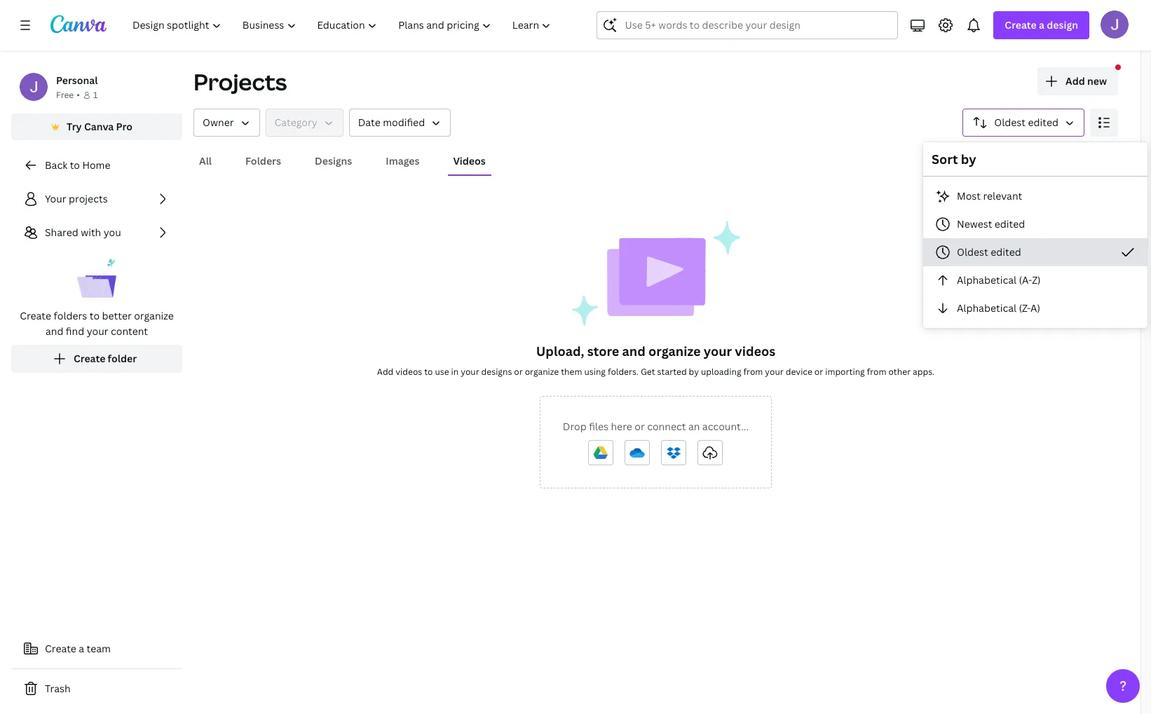 Task type: describe. For each thing, give the bounding box(es) containing it.
an
[[689, 420, 700, 433]]

team
[[87, 642, 111, 656]]

2 horizontal spatial or
[[815, 366, 823, 378]]

store
[[588, 343, 619, 360]]

shared
[[45, 226, 78, 239]]

oldest edited button
[[924, 238, 1148, 266]]

alphabetical for alphabetical (a-z)
[[957, 273, 1017, 287]]

a)
[[1031, 302, 1041, 315]]

oldest inside oldest edited button
[[957, 245, 989, 259]]

create for create folders to better organize and find your content
[[20, 309, 51, 323]]

0 horizontal spatial videos
[[396, 366, 422, 378]]

relevant
[[983, 189, 1023, 203]]

better
[[102, 309, 132, 323]]

alphabetical (a-z)
[[957, 273, 1041, 287]]

create for create a team
[[45, 642, 76, 656]]

trash link
[[11, 675, 182, 703]]

folders
[[245, 154, 281, 168]]

alphabetical (a-z) option
[[924, 266, 1148, 295]]

add new button
[[1038, 67, 1119, 95]]

create folders to better organize and find your content
[[20, 309, 174, 338]]

your projects link
[[11, 185, 182, 213]]

most relevant option
[[924, 182, 1148, 210]]

connect
[[647, 420, 686, 433]]

free
[[56, 89, 74, 101]]

add inside dropdown button
[[1066, 74, 1085, 88]]

trash
[[45, 682, 71, 696]]

all button
[[194, 148, 217, 175]]

canva
[[84, 120, 114, 133]]

new
[[1088, 74, 1107, 88]]

shared with you
[[45, 226, 121, 239]]

1 from from the left
[[744, 366, 763, 378]]

oldest edited option
[[924, 238, 1148, 266]]

try
[[67, 120, 82, 133]]

a for design
[[1039, 18, 1045, 32]]

designs
[[481, 366, 512, 378]]

device
[[786, 366, 813, 378]]

newest
[[957, 217, 993, 231]]

(z-
[[1019, 302, 1031, 315]]

•
[[77, 89, 80, 101]]

images
[[386, 154, 420, 168]]

your
[[45, 192, 66, 205]]

folders.
[[608, 366, 639, 378]]

folder
[[108, 352, 137, 365]]

projects
[[194, 67, 287, 97]]

create folder
[[74, 352, 137, 365]]

add inside upload, store and organize your videos add videos to use in your designs or organize them using folders. get started by uploading from your device or importing from other apps.
[[377, 366, 394, 378]]

apps.
[[913, 366, 935, 378]]

uploading
[[701, 366, 742, 378]]

0 horizontal spatial or
[[514, 366, 523, 378]]

upload, store and organize your videos add videos to use in your designs or organize them using folders. get started by uploading from your device or importing from other apps.
[[377, 343, 935, 378]]

using
[[584, 366, 606, 378]]

jacob simon image
[[1101, 11, 1129, 39]]

1 horizontal spatial organize
[[525, 366, 559, 378]]

all
[[199, 154, 212, 168]]

1 horizontal spatial or
[[635, 420, 645, 433]]

you
[[104, 226, 121, 239]]

Category button
[[265, 109, 343, 137]]

list containing your projects
[[11, 185, 182, 373]]

top level navigation element
[[123, 11, 563, 39]]

a for team
[[79, 642, 84, 656]]

alphabetical for alphabetical (z-a)
[[957, 302, 1017, 315]]

1 horizontal spatial videos
[[735, 343, 776, 360]]

create for create a design
[[1005, 18, 1037, 32]]

to inside create folders to better organize and find your content
[[90, 309, 100, 323]]

free •
[[56, 89, 80, 101]]

date modified
[[358, 116, 425, 129]]

content
[[111, 325, 148, 338]]

1
[[93, 89, 98, 101]]

account...
[[703, 420, 749, 433]]

projects
[[69, 192, 108, 205]]

your left device
[[765, 366, 784, 378]]

alphabetical (z-a) option
[[924, 295, 1148, 323]]

folders
[[54, 309, 87, 323]]

alphabetical (a-z) button
[[924, 266, 1148, 295]]

in
[[451, 366, 459, 378]]

drop
[[563, 420, 587, 433]]

most relevant
[[957, 189, 1023, 203]]

organize inside create folders to better organize and find your content
[[134, 309, 174, 323]]

back
[[45, 158, 67, 172]]

designs button
[[309, 148, 358, 175]]

alphabetical (z-a)
[[957, 302, 1041, 315]]

them
[[561, 366, 582, 378]]

pro
[[116, 120, 132, 133]]

create a team button
[[11, 635, 182, 663]]



Task type: locate. For each thing, give the bounding box(es) containing it.
create inside create folder button
[[74, 352, 105, 365]]

with
[[81, 226, 101, 239]]

organize
[[134, 309, 174, 323], [649, 343, 701, 360], [525, 366, 559, 378]]

from
[[744, 366, 763, 378], [867, 366, 887, 378]]

0 vertical spatial videos
[[735, 343, 776, 360]]

your right in
[[461, 366, 479, 378]]

1 horizontal spatial and
[[622, 343, 646, 360]]

create left the folders
[[20, 309, 51, 323]]

sort by list box
[[924, 182, 1148, 323]]

home
[[82, 158, 110, 172]]

your projects
[[45, 192, 108, 205]]

0 horizontal spatial to
[[70, 158, 80, 172]]

edited down the add new dropdown button
[[1028, 116, 1059, 129]]

designs
[[315, 154, 352, 168]]

2 from from the left
[[867, 366, 887, 378]]

and left the find
[[46, 325, 63, 338]]

by
[[961, 151, 977, 168], [689, 366, 699, 378]]

a inside button
[[79, 642, 84, 656]]

by right started
[[689, 366, 699, 378]]

add new
[[1066, 74, 1107, 88]]

organize down upload,
[[525, 366, 559, 378]]

date
[[358, 116, 381, 129]]

or
[[514, 366, 523, 378], [815, 366, 823, 378], [635, 420, 645, 433]]

0 vertical spatial by
[[961, 151, 977, 168]]

1 vertical spatial videos
[[396, 366, 422, 378]]

edited for oldest edited "option"
[[991, 245, 1022, 259]]

1 vertical spatial by
[[689, 366, 699, 378]]

create inside create a design dropdown button
[[1005, 18, 1037, 32]]

importing
[[826, 366, 865, 378]]

1 vertical spatial oldest edited
[[957, 245, 1022, 259]]

by right sort
[[961, 151, 977, 168]]

your up uploading
[[704, 343, 732, 360]]

edited down 'relevant'
[[995, 217, 1025, 231]]

get
[[641, 366, 655, 378]]

most relevant button
[[924, 182, 1148, 210]]

videos button
[[448, 148, 491, 175]]

design
[[1047, 18, 1079, 32]]

0 vertical spatial organize
[[134, 309, 174, 323]]

alphabetical inside button
[[957, 302, 1017, 315]]

0 horizontal spatial oldest
[[957, 245, 989, 259]]

create inside create folders to better organize and find your content
[[20, 309, 51, 323]]

other
[[889, 366, 911, 378]]

modified
[[383, 116, 425, 129]]

or right here
[[635, 420, 645, 433]]

1 alphabetical from the top
[[957, 273, 1017, 287]]

videos
[[453, 154, 486, 168]]

edited for newest edited option
[[995, 217, 1025, 231]]

create a team
[[45, 642, 111, 656]]

1 horizontal spatial oldest
[[995, 116, 1026, 129]]

try canva pro
[[67, 120, 132, 133]]

1 horizontal spatial a
[[1039, 18, 1045, 32]]

your
[[87, 325, 108, 338], [704, 343, 732, 360], [461, 366, 479, 378], [765, 366, 784, 378]]

files
[[589, 420, 609, 433]]

1 vertical spatial a
[[79, 642, 84, 656]]

1 vertical spatial edited
[[995, 217, 1025, 231]]

create left design
[[1005, 18, 1037, 32]]

1 horizontal spatial from
[[867, 366, 887, 378]]

oldest edited down the add new dropdown button
[[995, 116, 1059, 129]]

create folder button
[[11, 345, 182, 373]]

create a design button
[[994, 11, 1090, 39]]

alphabetical (z-a) button
[[924, 295, 1148, 323]]

alphabetical down alphabetical (a-z) at the top
[[957, 302, 1017, 315]]

z)
[[1032, 273, 1041, 287]]

drop files here or connect an account...
[[563, 420, 749, 433]]

create for create folder
[[74, 352, 105, 365]]

shared with you link
[[11, 219, 182, 247]]

find
[[66, 325, 84, 338]]

0 horizontal spatial a
[[79, 642, 84, 656]]

personal
[[56, 74, 98, 87]]

0 horizontal spatial add
[[377, 366, 394, 378]]

2 vertical spatial edited
[[991, 245, 1022, 259]]

back to home link
[[11, 151, 182, 180]]

0 vertical spatial oldest edited
[[995, 116, 1059, 129]]

or right device
[[815, 366, 823, 378]]

images button
[[380, 148, 425, 175]]

started
[[657, 366, 687, 378]]

0 horizontal spatial by
[[689, 366, 699, 378]]

0 horizontal spatial and
[[46, 325, 63, 338]]

2 alphabetical from the top
[[957, 302, 1017, 315]]

0 vertical spatial edited
[[1028, 116, 1059, 129]]

from left other
[[867, 366, 887, 378]]

1 vertical spatial organize
[[649, 343, 701, 360]]

to inside upload, store and organize your videos add videos to use in your designs or organize them using folders. get started by uploading from your device or importing from other apps.
[[424, 366, 433, 378]]

newest edited option
[[924, 210, 1148, 238]]

alphabetical
[[957, 273, 1017, 287], [957, 302, 1017, 315]]

1 horizontal spatial add
[[1066, 74, 1085, 88]]

add left the use
[[377, 366, 394, 378]]

organize up content
[[134, 309, 174, 323]]

edited inside the sort by button
[[1028, 116, 1059, 129]]

add left new
[[1066, 74, 1085, 88]]

2 horizontal spatial organize
[[649, 343, 701, 360]]

Owner button
[[194, 109, 260, 137]]

alphabetical inside button
[[957, 273, 1017, 287]]

0 horizontal spatial from
[[744, 366, 763, 378]]

oldest inside the sort by button
[[995, 116, 1026, 129]]

and up folders. on the bottom right of page
[[622, 343, 646, 360]]

sort by
[[932, 151, 977, 168]]

0 vertical spatial alphabetical
[[957, 273, 1017, 287]]

here
[[611, 420, 632, 433]]

1 horizontal spatial by
[[961, 151, 977, 168]]

2 horizontal spatial to
[[424, 366, 433, 378]]

2 vertical spatial to
[[424, 366, 433, 378]]

create
[[1005, 18, 1037, 32], [20, 309, 51, 323], [74, 352, 105, 365], [45, 642, 76, 656]]

sort
[[932, 151, 958, 168]]

1 vertical spatial add
[[377, 366, 394, 378]]

2 vertical spatial organize
[[525, 366, 559, 378]]

0 horizontal spatial organize
[[134, 309, 174, 323]]

videos up uploading
[[735, 343, 776, 360]]

videos
[[735, 343, 776, 360], [396, 366, 422, 378]]

most
[[957, 189, 981, 203]]

edited inside "option"
[[991, 245, 1022, 259]]

and
[[46, 325, 63, 338], [622, 343, 646, 360]]

(a-
[[1019, 273, 1032, 287]]

try canva pro button
[[11, 114, 182, 140]]

or right designs
[[514, 366, 523, 378]]

your inside create folders to better organize and find your content
[[87, 325, 108, 338]]

to right back
[[70, 158, 80, 172]]

0 vertical spatial oldest
[[995, 116, 1026, 129]]

to left the use
[[424, 366, 433, 378]]

back to home
[[45, 158, 110, 172]]

upload,
[[536, 343, 585, 360]]

oldest edited inside button
[[957, 245, 1022, 259]]

Sort by button
[[963, 109, 1085, 137]]

1 horizontal spatial to
[[90, 309, 100, 323]]

newest edited button
[[924, 210, 1148, 238]]

by inside upload, store and organize your videos add videos to use in your designs or organize them using folders. get started by uploading from your device or importing from other apps.
[[689, 366, 699, 378]]

1 vertical spatial to
[[90, 309, 100, 323]]

create down the find
[[74, 352, 105, 365]]

1 vertical spatial alphabetical
[[957, 302, 1017, 315]]

owner
[[203, 116, 234, 129]]

videos left the use
[[396, 366, 422, 378]]

newest edited
[[957, 217, 1025, 231]]

0 vertical spatial a
[[1039, 18, 1045, 32]]

edited inside option
[[995, 217, 1025, 231]]

Date modified button
[[349, 109, 451, 137]]

alphabetical up alphabetical (z-a)
[[957, 273, 1017, 287]]

a left team
[[79, 642, 84, 656]]

oldest edited
[[995, 116, 1059, 129], [957, 245, 1022, 259]]

1 vertical spatial and
[[622, 343, 646, 360]]

from right uploading
[[744, 366, 763, 378]]

edited
[[1028, 116, 1059, 129], [995, 217, 1025, 231], [991, 245, 1022, 259]]

to left the better
[[90, 309, 100, 323]]

folders button
[[240, 148, 287, 175]]

and inside upload, store and organize your videos add videos to use in your designs or organize them using folders. get started by uploading from your device or importing from other apps.
[[622, 343, 646, 360]]

1 vertical spatial oldest
[[957, 245, 989, 259]]

oldest edited down newest edited
[[957, 245, 1022, 259]]

and inside create folders to better organize and find your content
[[46, 325, 63, 338]]

a
[[1039, 18, 1045, 32], [79, 642, 84, 656]]

create left team
[[45, 642, 76, 656]]

0 vertical spatial to
[[70, 158, 80, 172]]

edited up alphabetical (a-z) at the top
[[991, 245, 1022, 259]]

oldest edited inside the sort by button
[[995, 116, 1059, 129]]

a left design
[[1039, 18, 1045, 32]]

create inside create a team button
[[45, 642, 76, 656]]

category
[[275, 116, 317, 129]]

None search field
[[597, 11, 899, 39]]

create a design
[[1005, 18, 1079, 32]]

0 vertical spatial add
[[1066, 74, 1085, 88]]

Search search field
[[625, 12, 871, 39]]

your right the find
[[87, 325, 108, 338]]

use
[[435, 366, 449, 378]]

list
[[11, 185, 182, 373]]

0 vertical spatial and
[[46, 325, 63, 338]]

add
[[1066, 74, 1085, 88], [377, 366, 394, 378]]

a inside dropdown button
[[1039, 18, 1045, 32]]

organize up started
[[649, 343, 701, 360]]



Task type: vqa. For each thing, say whether or not it's contained in the screenshot.
bottom Change
no



